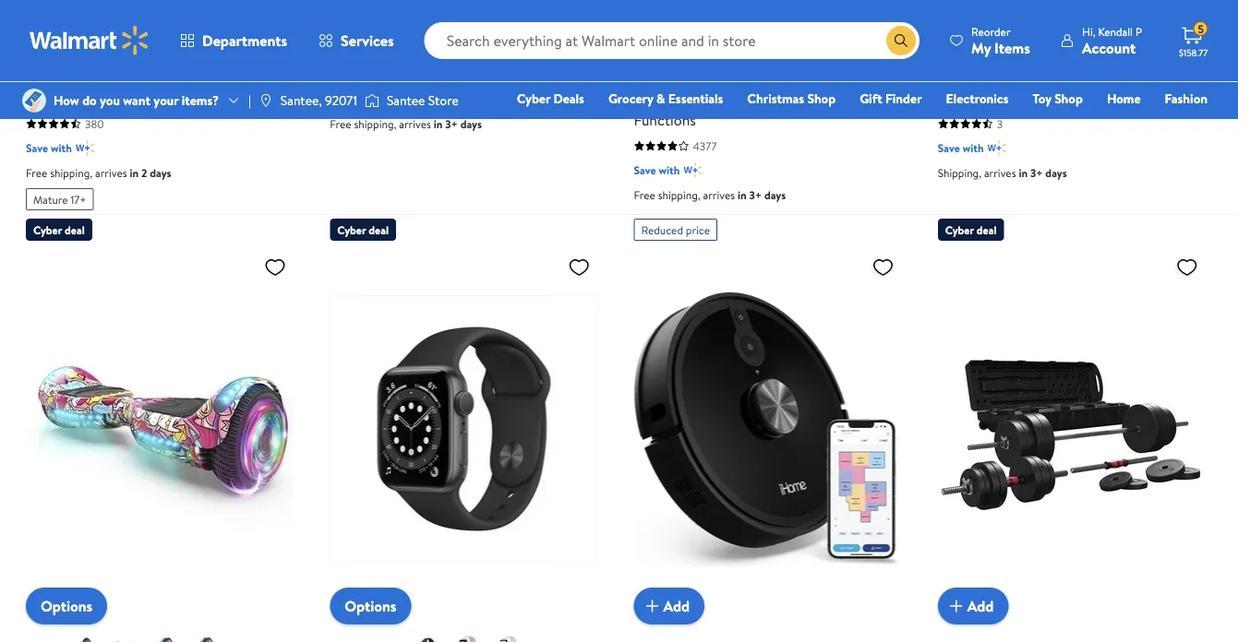 Task type: describe. For each thing, give the bounding box(es) containing it.
cyber deal for hoverstar flash wheel hoverboard 6.5 in., bluetooth speaker with led light, self balancing wheel, electric scooter, unicorn image
[[33, 222, 85, 238]]

auto link
[[935, 114, 979, 134]]

save for 18
[[938, 140, 960, 156]]

14
[[763, 65, 777, 85]]

air
[[804, 65, 822, 85]]

walmart+
[[1153, 115, 1208, 133]]

shop for christmas shop
[[807, 90, 836, 108]]

essentials
[[668, 90, 723, 108]]

3x
[[1127, 87, 1143, 108]]

electronics
[[946, 90, 1009, 108]]

50
[[684, 5, 709, 36]]

registry
[[995, 115, 1042, 133]]

toy
[[1033, 90, 1051, 108]]

departments
[[202, 30, 287, 51]]

account
[[1082, 37, 1136, 58]]

inch
[[410, 65, 437, 85]]

sizes
[[1071, 87, 1102, 108]]

$ for 50
[[674, 9, 682, 29]]

fashion link
[[1157, 89, 1216, 108]]

debit
[[1097, 115, 1129, 133]]

add button for reduced
[[634, 588, 705, 625]]

quantum
[[538, 65, 598, 85]]

one debit
[[1066, 115, 1129, 133]]

q80
[[441, 65, 470, 85]]

mature
[[33, 192, 68, 207]]

now for 499
[[26, 9, 63, 35]]

$60.00
[[84, 43, 129, 63]]

reduced price
[[641, 222, 710, 238]]

christmas shop link
[[739, 89, 844, 108]]

shipping, arrives in 3+ days
[[938, 165, 1067, 181]]

arrives inside you save $102.00 samsung 55 inch q80 4k qled quantum hdr plus smart tv free shipping, arrives in 3+ days
[[399, 116, 431, 132]]

99 for 797
[[414, 8, 430, 28]]

fryer,
[[826, 65, 863, 85]]

55
[[390, 65, 406, 85]]

options for restored apple watch series 6 gps - 40mm - space gray aluminum case - black sport band (refurbished) image
[[345, 597, 397, 617]]

options link for hoverstar flash wheel hoverboard 6.5 in., bluetooth speaker with led light, self balancing wheel, electric scooter, unicorn image
[[26, 588, 107, 625]]

with for 499
[[51, 140, 72, 156]]

00 for 499
[[114, 8, 131, 28]]

reorder my items
[[971, 24, 1030, 58]]

oven,
[[866, 65, 905, 85]]

departments button
[[164, 18, 303, 63]]

want
[[123, 91, 151, 109]]

add to cart image for cyber deal
[[945, 596, 967, 618]]

add to favorites list, restored apple watch series 6 gps - 40mm - space gray aluminum case - black sport band (refurbished) image
[[568, 256, 590, 279]]

3
[[997, 116, 1003, 132]]

p
[[1136, 24, 1142, 39]]

free shipping, arrives in 2 days
[[26, 165, 171, 181]]

plus inside you save $102.00 samsung 55 inch q80 4k qled quantum hdr plus smart tv free shipping, arrives in 3+ days
[[365, 87, 391, 108]]

cyber for fitrx 2-in-1 smartbell gym, interchangeable adjustable dumbbells and barbell weight set, 100lbs. image
[[945, 222, 974, 238]]

$102.00
[[388, 43, 439, 63]]

women's
[[1031, 65, 1090, 85]]

3+ inside you save $102.00 samsung 55 inch q80 4k qled quantum hdr plus smart tv free shipping, arrives in 3+ days
[[445, 116, 458, 132]]

save for 499
[[26, 140, 48, 156]]

how do you want your items?
[[54, 91, 219, 109]]

 image for how do you want your items?
[[22, 89, 46, 113]]

services
[[341, 30, 394, 51]]

797
[[379, 5, 414, 36]]

options link for restored apple watch series 6 gps - 40mm - space gray aluminum case - black sport band (refurbished) image
[[330, 588, 411, 625]]

with for 50
[[659, 163, 680, 178]]

now $ 797 99 $899.99
[[330, 5, 494, 36]]

$ for 797
[[370, 9, 378, 29]]

juniors
[[1093, 65, 1138, 85]]

hi, kendall p account
[[1082, 24, 1142, 58]]

00 for 50
[[709, 8, 727, 28]]

499
[[75, 5, 114, 36]]

reduced
[[641, 222, 683, 238]]

Search search field
[[424, 22, 920, 59]]

one
[[732, 65, 760, 85]]

shop for toy shop
[[1055, 90, 1083, 108]]

your
[[154, 91, 179, 109]]

92071
[[325, 91, 357, 109]]

you for samsung
[[334, 43, 354, 61]]

cyber deal for restored apple watch series 6 gps - 40mm - space gray aluminum case - black sport band (refurbished) image
[[337, 222, 389, 238]]

Walmart Site-Wide search field
[[424, 22, 920, 59]]

santee, 92071
[[281, 91, 357, 109]]

one
[[1066, 115, 1094, 133]]

you
[[100, 91, 120, 109]]

save for $8.51
[[965, 43, 989, 61]]

days inside you save $102.00 samsung 55 inch q80 4k qled quantum hdr plus smart tv free shipping, arrives in 3+ days
[[460, 116, 482, 132]]

of
[[267, 65, 281, 85]]

now for 797
[[330, 9, 367, 35]]

mature 17+
[[33, 192, 86, 207]]

gourmia
[[634, 65, 689, 85]]

4377
[[693, 138, 717, 154]]

walmart+ link
[[1144, 114, 1216, 134]]

shipping,
[[938, 165, 982, 181]]

add button for cyber
[[938, 588, 1009, 625]]

all-
[[693, 65, 715, 85]]

home link
[[1099, 89, 1149, 108]]

2 horizontal spatial 3+
[[1030, 165, 1043, 181]]

save with for 18
[[938, 140, 984, 156]]

christmas
[[747, 90, 804, 108]]

arrives right the shipping,
[[984, 165, 1016, 181]]

qt
[[781, 65, 800, 85]]

$99.00
[[734, 11, 783, 34]]

with for 18
[[963, 140, 984, 156]]

now $ 499 00 $559.00
[[26, 5, 196, 36]]

playstation
[[26, 65, 98, 85]]

gift finder link
[[851, 89, 930, 108]]

$158.77
[[1179, 46, 1208, 59]]

kendall
[[1098, 24, 1133, 39]]

tv
[[436, 87, 453, 108]]

you save $60.00 playstation 5 disc console slim - call of duty modern warfare iii bundle
[[26, 43, 281, 108]]

hi,
[[1082, 24, 1096, 39]]

services button
[[303, 18, 410, 63]]

now for 50
[[634, 9, 671, 35]]

denim
[[967, 87, 1010, 108]]

deal for hoverstar flash wheel hoverboard 6.5 in., bluetooth speaker with led light, self balancing wheel, electric scooter, unicorn image
[[65, 222, 85, 238]]

shipping, for 499
[[50, 165, 92, 181]]

do
[[82, 91, 97, 109]]

items?
[[182, 91, 219, 109]]

 image for santee store
[[365, 91, 379, 110]]

cyber deals link
[[509, 89, 593, 108]]

electronics link
[[938, 89, 1017, 108]]

shipping, inside you save $102.00 samsung 55 inch q80 4k qled quantum hdr plus smart tv free shipping, arrives in 3+ days
[[354, 116, 396, 132]]

cyber for restored apple watch series 6 gps - 40mm - space gray aluminum case - black sport band (refurbished) image
[[337, 222, 366, 238]]

18
[[988, 5, 1008, 36]]

duty
[[26, 87, 57, 108]]

call
[[239, 65, 264, 85]]

walmart plus image for 18
[[988, 139, 1006, 158]]

items
[[995, 37, 1030, 58]]

add to favorites list, ihome autovac nova s1 robot vacuum with lidar navigation, 150 min runtime, 2700pa suction image
[[872, 256, 894, 279]]

you for celebrity
[[942, 43, 962, 61]]

now $ 18 99 $27.50
[[938, 5, 1078, 36]]



Task type: vqa. For each thing, say whether or not it's contained in the screenshot.
"One"
yes



Task type: locate. For each thing, give the bounding box(es) containing it.
you for gourmia
[[638, 43, 658, 61]]

0 vertical spatial 5
[[1198, 21, 1204, 37]]

$ left 499
[[66, 9, 74, 29]]

save inside you save $60.00 playstation 5 disc console slim - call of duty modern warfare iii bundle
[[53, 43, 77, 61]]

99 up "$102.00" on the left top of page
[[414, 8, 430, 28]]

0 horizontal spatial add
[[663, 596, 690, 617]]

$ for 18
[[978, 9, 986, 29]]

1 horizontal spatial save
[[634, 163, 656, 178]]

walmart plus image for 499
[[76, 139, 94, 158]]

00 up $60.00
[[114, 8, 131, 28]]

1 add to cart image from the left
[[641, 596, 663, 618]]

3 you from the left
[[638, 43, 658, 61]]

2 horizontal spatial cyber deal
[[945, 222, 997, 238]]

1 horizontal spatial 99
[[1008, 8, 1024, 28]]

now left 50
[[634, 9, 671, 35]]

1 horizontal spatial deal
[[369, 222, 389, 238]]

0 horizontal spatial 3+
[[445, 116, 458, 132]]

0 horizontal spatial save with
[[26, 140, 72, 156]]

you for playstation
[[30, 43, 50, 61]]

00 inside now $ 50 00 $99.00
[[709, 8, 727, 28]]

save up celebrity
[[965, 43, 989, 61]]

2 add from the left
[[967, 596, 994, 617]]

1 horizontal spatial 5
[[1198, 21, 1204, 37]]

you inside you save $102.00 samsung 55 inch q80 4k qled quantum hdr plus smart tv free shipping, arrives in 3+ days
[[334, 43, 354, 61]]

santee,
[[281, 91, 322, 109]]

0 horizontal spatial shipping,
[[50, 165, 92, 181]]

1 vertical spatial shipping,
[[50, 165, 92, 181]]

gift
[[860, 90, 882, 108]]

santee store
[[387, 91, 459, 109]]

1 horizontal spatial options link
[[330, 588, 411, 625]]

2 shop from the left
[[1055, 90, 1083, 108]]

save down duty
[[26, 140, 48, 156]]

2 options link from the left
[[330, 588, 411, 625]]

now up "my"
[[938, 9, 975, 35]]

$ inside the now $ 18 99 $27.50
[[978, 9, 986, 29]]

now for 18
[[938, 9, 975, 35]]

1 save from the left
[[53, 43, 77, 61]]

2 save from the left
[[357, 43, 381, 61]]

qled
[[495, 65, 534, 85]]

12
[[812, 87, 825, 108]]

deal for fitrx 2-in-1 smartbell gym, interchangeable adjustable dumbbells and barbell weight set, 100lbs. image
[[977, 222, 997, 238]]

shipping,
[[354, 116, 396, 132], [50, 165, 92, 181], [658, 187, 700, 203]]

cooking
[[828, 87, 882, 108]]

0 horizontal spatial add to cart image
[[641, 596, 663, 618]]

disc
[[113, 65, 140, 85]]

save up playstation
[[53, 43, 77, 61]]

1 vertical spatial 3+
[[1030, 165, 1043, 181]]

&
[[657, 90, 665, 108]]

shipping, for 50
[[658, 187, 700, 203]]

arrives left 2
[[95, 165, 127, 181]]

2 options from the left
[[345, 597, 397, 617]]

free
[[330, 116, 351, 132], [26, 165, 47, 181], [634, 187, 655, 203]]

1 options from the left
[[41, 597, 92, 617]]

shop
[[807, 90, 836, 108], [1055, 90, 1083, 108]]

1 horizontal spatial add to cart image
[[945, 596, 967, 618]]

99 for 18
[[1008, 8, 1024, 28]]

0 horizontal spatial walmart plus image
[[76, 139, 94, 158]]

 image left how
[[22, 89, 46, 113]]

santee
[[387, 91, 425, 109]]

4 now from the left
[[938, 9, 975, 35]]

you up samsung
[[334, 43, 354, 61]]

finder
[[885, 90, 922, 108]]

arrives up price
[[703, 187, 735, 203]]

hoverstar flash wheel hoverboard 6.5 in., bluetooth speaker with led light, self balancing wheel, electric scooter, unicorn image
[[26, 248, 294, 610]]

0 horizontal spatial  image
[[22, 89, 46, 113]]

1 $ from the left
[[66, 9, 74, 29]]

1 horizontal spatial save with
[[634, 163, 680, 178]]

rotisserie,
[[634, 87, 700, 108]]

4k
[[474, 65, 492, 85]]

pink
[[1001, 65, 1028, 85]]

2 horizontal spatial shipping,
[[658, 187, 700, 203]]

1 add button from the left
[[634, 588, 705, 625]]

now inside now $ 50 00 $99.00
[[634, 9, 671, 35]]

 image for santee, 92071
[[258, 93, 273, 108]]

1 cyber deal from the left
[[33, 222, 85, 238]]

functions
[[634, 110, 696, 130]]

you inside you save $49.00 gourmia all-in-one 14 qt air fryer, oven, rotisserie, dehydrator with 12 cooking functions
[[638, 43, 658, 61]]

my
[[971, 37, 991, 58]]

 image right |
[[258, 93, 273, 108]]

00 up $49.00
[[709, 8, 727, 28]]

plus down celebrity
[[938, 87, 964, 108]]

and
[[1142, 65, 1165, 85]]

save inside you save $8.51 celebrity pink women's juniors and junior plus denim shacket, sizes xs-3x
[[965, 43, 989, 61]]

1 00 from the left
[[114, 8, 131, 28]]

3 deal from the left
[[977, 222, 997, 238]]

0 horizontal spatial plus
[[365, 87, 391, 108]]

how
[[54, 91, 79, 109]]

save with down auto link
[[938, 140, 984, 156]]

add to cart image
[[641, 596, 663, 618], [945, 596, 967, 618]]

auto
[[944, 115, 971, 133]]

save with for 499
[[26, 140, 72, 156]]

save up the 'gourmia'
[[661, 43, 685, 61]]

with up the free shipping, arrives in 3+ days
[[659, 163, 680, 178]]

save for $60.00
[[53, 43, 77, 61]]

3 now from the left
[[634, 9, 671, 35]]

warfare
[[115, 87, 166, 108]]

fashion auto
[[944, 90, 1208, 133]]

save inside you save $49.00 gourmia all-in-one 14 qt air fryer, oven, rotisserie, dehydrator with 12 cooking functions
[[661, 43, 685, 61]]

celebrity
[[938, 65, 997, 85]]

1 deal from the left
[[65, 222, 85, 238]]

save up samsung
[[357, 43, 381, 61]]

save with
[[26, 140, 72, 156], [938, 140, 984, 156], [634, 163, 680, 178]]

now left 797
[[330, 9, 367, 35]]

free up mature
[[26, 165, 47, 181]]

cyber deals
[[517, 90, 584, 108]]

you save $49.00 gourmia all-in-one 14 qt air fryer, oven, rotisserie, dehydrator with 12 cooking functions
[[634, 43, 905, 130]]

0 vertical spatial 3+
[[445, 116, 458, 132]]

1 horizontal spatial 00
[[709, 8, 727, 28]]

0 vertical spatial free
[[330, 116, 351, 132]]

2 add button from the left
[[938, 588, 1009, 625]]

save inside you save $102.00 samsung 55 inch q80 4k qled quantum hdr plus smart tv free shipping, arrives in 3+ days
[[357, 43, 381, 61]]

$559.00
[[139, 11, 196, 34]]

 image right hdr
[[365, 91, 379, 110]]

00 inside now $ 499 00 $559.00
[[114, 8, 131, 28]]

99
[[414, 8, 430, 28], [1008, 8, 1024, 28]]

2 you from the left
[[334, 43, 354, 61]]

2 vertical spatial 3+
[[749, 187, 762, 203]]

1 plus from the left
[[365, 87, 391, 108]]

price
[[686, 222, 710, 238]]

2 cyber deal from the left
[[337, 222, 389, 238]]

grocery & essentials
[[608, 90, 723, 108]]

380
[[85, 116, 104, 132]]

2 $ from the left
[[370, 9, 378, 29]]

0 horizontal spatial add button
[[634, 588, 705, 625]]

slim
[[200, 65, 227, 85]]

reorder
[[971, 24, 1011, 39]]

with down qt
[[781, 87, 808, 108]]

00
[[114, 8, 131, 28], [709, 8, 727, 28]]

$ left 18
[[978, 9, 986, 29]]

in inside you save $102.00 samsung 55 inch q80 4k qled quantum hdr plus smart tv free shipping, arrives in 3+ days
[[434, 116, 443, 132]]

99 inside now $ 797 99 $899.99
[[414, 8, 430, 28]]

save
[[53, 43, 77, 61], [357, 43, 381, 61], [661, 43, 685, 61], [965, 43, 989, 61]]

free down 92071
[[330, 116, 351, 132]]

2 horizontal spatial save with
[[938, 140, 984, 156]]

samsung
[[330, 65, 387, 85]]

options
[[41, 597, 92, 617], [345, 597, 397, 617]]

99 inside the now $ 18 99 $27.50
[[1008, 8, 1024, 28]]

save down auto link
[[938, 140, 960, 156]]

$ for 499
[[66, 9, 74, 29]]

1 horizontal spatial shipping,
[[354, 116, 396, 132]]

you up playstation
[[30, 43, 50, 61]]

2 vertical spatial shipping,
[[658, 187, 700, 203]]

plus
[[365, 87, 391, 108], [938, 87, 964, 108]]

1 add from the left
[[663, 596, 690, 617]]

store
[[428, 91, 459, 109]]

2 horizontal spatial deal
[[977, 222, 997, 238]]

2 horizontal spatial walmart plus image
[[988, 139, 1006, 158]]

$ inside now $ 50 00 $99.00
[[674, 9, 682, 29]]

now left 499
[[26, 9, 63, 35]]

walmart plus image
[[76, 139, 94, 158], [988, 139, 1006, 158], [684, 161, 702, 180]]

|
[[248, 91, 251, 109]]

2
[[141, 165, 147, 181]]

17+
[[71, 192, 86, 207]]

shipping, up the 17+ on the top left of page
[[50, 165, 92, 181]]

console
[[144, 65, 196, 85]]

1 horizontal spatial  image
[[258, 93, 273, 108]]

cyber deal
[[33, 222, 85, 238], [337, 222, 389, 238], [945, 222, 997, 238]]

$ left 50
[[674, 9, 682, 29]]

in
[[434, 116, 443, 132], [130, 165, 139, 181], [1019, 165, 1028, 181], [738, 187, 747, 203]]

 image
[[22, 89, 46, 113], [365, 91, 379, 110], [258, 93, 273, 108]]

with up free shipping, arrives in 2 days
[[51, 140, 72, 156]]

cyber deal for fitrx 2-in-1 smartbell gym, interchangeable adjustable dumbbells and barbell weight set, 100lbs. image
[[945, 222, 997, 238]]

save for $102.00
[[357, 43, 381, 61]]

now inside now $ 499 00 $559.00
[[26, 9, 63, 35]]

$8.51
[[996, 43, 1029, 63]]

add for cyber
[[967, 596, 994, 617]]

plus down samsung
[[365, 87, 391, 108]]

5 inside you save $60.00 playstation 5 disc console slim - call of duty modern warfare iii bundle
[[101, 65, 109, 85]]

$ inside now $ 499 00 $559.00
[[66, 9, 74, 29]]

0 horizontal spatial 99
[[414, 8, 430, 28]]

you inside you save $8.51 celebrity pink women's juniors and junior plus denim shacket, sizes xs-3x
[[942, 43, 962, 61]]

walmart plus image down 4377
[[684, 161, 702, 180]]

0 horizontal spatial cyber deal
[[33, 222, 85, 238]]

0 horizontal spatial save
[[26, 140, 48, 156]]

arrives down santee store
[[399, 116, 431, 132]]

walmart plus image for 50
[[684, 161, 702, 180]]

now
[[26, 9, 63, 35], [330, 9, 367, 35], [634, 9, 671, 35], [938, 9, 975, 35]]

5 up $158.77
[[1198, 21, 1204, 37]]

1 horizontal spatial add button
[[938, 588, 1009, 625]]

1 horizontal spatial free
[[330, 116, 351, 132]]

1 99 from the left
[[414, 8, 430, 28]]

fitrx 2-in-1 smartbell gym, interchangeable adjustable dumbbells and barbell weight set, 100lbs. image
[[938, 248, 1206, 610]]

0 horizontal spatial 5
[[101, 65, 109, 85]]

free for 499
[[26, 165, 47, 181]]

walmart plus image down 3
[[988, 139, 1006, 158]]

3 $ from the left
[[674, 9, 682, 29]]

1 vertical spatial 5
[[101, 65, 109, 85]]

now inside the now $ 18 99 $27.50
[[938, 9, 975, 35]]

you up celebrity
[[942, 43, 962, 61]]

2 99 from the left
[[1008, 8, 1024, 28]]

shipping, up reduced price
[[658, 187, 700, 203]]

save with down functions
[[634, 163, 680, 178]]

1 horizontal spatial cyber deal
[[337, 222, 389, 238]]

walmart plus image down 380
[[76, 139, 94, 158]]

$ up the services
[[370, 9, 378, 29]]

deals
[[553, 90, 584, 108]]

free inside you save $102.00 samsung 55 inch q80 4k qled quantum hdr plus smart tv free shipping, arrives in 3+ days
[[330, 116, 351, 132]]

-
[[230, 65, 236, 85]]

now $ 50 00 $99.00
[[634, 5, 783, 36]]

save
[[26, 140, 48, 156], [938, 140, 960, 156], [634, 163, 656, 178]]

days
[[460, 116, 482, 132], [150, 165, 171, 181], [1046, 165, 1067, 181], [764, 187, 786, 203]]

now inside now $ 797 99 $899.99
[[330, 9, 367, 35]]

0 horizontal spatial free
[[26, 165, 47, 181]]

ihome autovac nova s1 robot vacuum with lidar navigation, 150 min runtime, 2700pa suction image
[[634, 248, 902, 610]]

shipping, down santee
[[354, 116, 396, 132]]

save for 50
[[634, 163, 656, 178]]

1 horizontal spatial plus
[[938, 87, 964, 108]]

1 horizontal spatial shop
[[1055, 90, 1083, 108]]

4 save from the left
[[965, 43, 989, 61]]

2 deal from the left
[[369, 222, 389, 238]]

2 vertical spatial free
[[634, 187, 655, 203]]

add for reduced
[[663, 596, 690, 617]]

1 horizontal spatial 3+
[[749, 187, 762, 203]]

2 horizontal spatial free
[[634, 187, 655, 203]]

5
[[1198, 21, 1204, 37], [101, 65, 109, 85]]

3 cyber deal from the left
[[945, 222, 997, 238]]

2 now from the left
[[330, 9, 367, 35]]

deal for restored apple watch series 6 gps - 40mm - space gray aluminum case - black sport band (refurbished) image
[[369, 222, 389, 238]]

0 horizontal spatial shop
[[807, 90, 836, 108]]

fashion
[[1165, 90, 1208, 108]]

save down functions
[[634, 163, 656, 178]]

99 up the items
[[1008, 8, 1024, 28]]

$ inside now $ 797 99 $899.99
[[370, 9, 378, 29]]

3 save from the left
[[661, 43, 685, 61]]

cyber for hoverstar flash wheel hoverboard 6.5 in., bluetooth speaker with led light, self balancing wheel, electric scooter, unicorn image
[[33, 222, 62, 238]]

you
[[30, 43, 50, 61], [334, 43, 354, 61], [638, 43, 658, 61], [942, 43, 962, 61]]

restored apple watch series 6 gps - 40mm - space gray aluminum case - black sport band (refurbished) image
[[330, 248, 598, 610]]

add to favorites list, fitrx 2-in-1 smartbell gym, interchangeable adjustable dumbbells and barbell weight set, 100lbs. image
[[1176, 256, 1198, 279]]

1 vertical spatial free
[[26, 165, 47, 181]]

2 horizontal spatial  image
[[365, 91, 379, 110]]

1 horizontal spatial options
[[345, 597, 397, 617]]

christmas shop
[[747, 90, 836, 108]]

search icon image
[[894, 33, 909, 48]]

arrives
[[399, 116, 431, 132], [95, 165, 127, 181], [984, 165, 1016, 181], [703, 187, 735, 203]]

options for hoverstar flash wheel hoverboard 6.5 in., bluetooth speaker with led light, self balancing wheel, electric scooter, unicorn image
[[41, 597, 92, 617]]

4 $ from the left
[[978, 9, 986, 29]]

0 horizontal spatial 00
[[114, 8, 131, 28]]

1 horizontal spatial add
[[967, 596, 994, 617]]

add button
[[634, 588, 705, 625], [938, 588, 1009, 625]]

save for $49.00
[[661, 43, 685, 61]]

free up reduced
[[634, 187, 655, 203]]

with inside you save $49.00 gourmia all-in-one 14 qt air fryer, oven, rotisserie, dehydrator with 12 cooking functions
[[781, 87, 808, 108]]

home
[[1107, 90, 1141, 108]]

2 add to cart image from the left
[[945, 596, 967, 618]]

5 left the disc
[[101, 65, 109, 85]]

1 options link from the left
[[26, 588, 107, 625]]

0 horizontal spatial deal
[[65, 222, 85, 238]]

walmart image
[[30, 26, 150, 55]]

with up the shipping,
[[963, 140, 984, 156]]

2 horizontal spatial save
[[938, 140, 960, 156]]

add to cart image for reduced price
[[641, 596, 663, 618]]

0 vertical spatial shipping,
[[354, 116, 396, 132]]

you up the 'gourmia'
[[638, 43, 658, 61]]

4 you from the left
[[942, 43, 962, 61]]

add to favorites list, hoverstar flash wheel hoverboard 6.5 in., bluetooth speaker with led light, self balancing wheel, electric scooter, unicorn image
[[264, 256, 286, 279]]

cyber
[[517, 90, 550, 108], [33, 222, 62, 238], [337, 222, 366, 238], [945, 222, 974, 238]]

1 horizontal spatial walmart plus image
[[684, 161, 702, 180]]

iii
[[169, 87, 181, 108]]

1 now from the left
[[26, 9, 63, 35]]

1 shop from the left
[[807, 90, 836, 108]]

save with for 50
[[634, 163, 680, 178]]

0 horizontal spatial options
[[41, 597, 92, 617]]

dehydrator
[[704, 87, 778, 108]]

0 horizontal spatial options link
[[26, 588, 107, 625]]

plus inside you save $8.51 celebrity pink women's juniors and junior plus denim shacket, sizes xs-3x
[[938, 87, 964, 108]]

free for 50
[[634, 187, 655, 203]]

2 plus from the left
[[938, 87, 964, 108]]

you inside you save $60.00 playstation 5 disc console slim - call of duty modern warfare iii bundle
[[30, 43, 50, 61]]

2 00 from the left
[[709, 8, 727, 28]]

save with down how
[[26, 140, 72, 156]]

1 you from the left
[[30, 43, 50, 61]]

you save $8.51 celebrity pink women's juniors and junior plus denim shacket, sizes xs-3x
[[938, 43, 1208, 108]]

toy shop
[[1033, 90, 1083, 108]]



